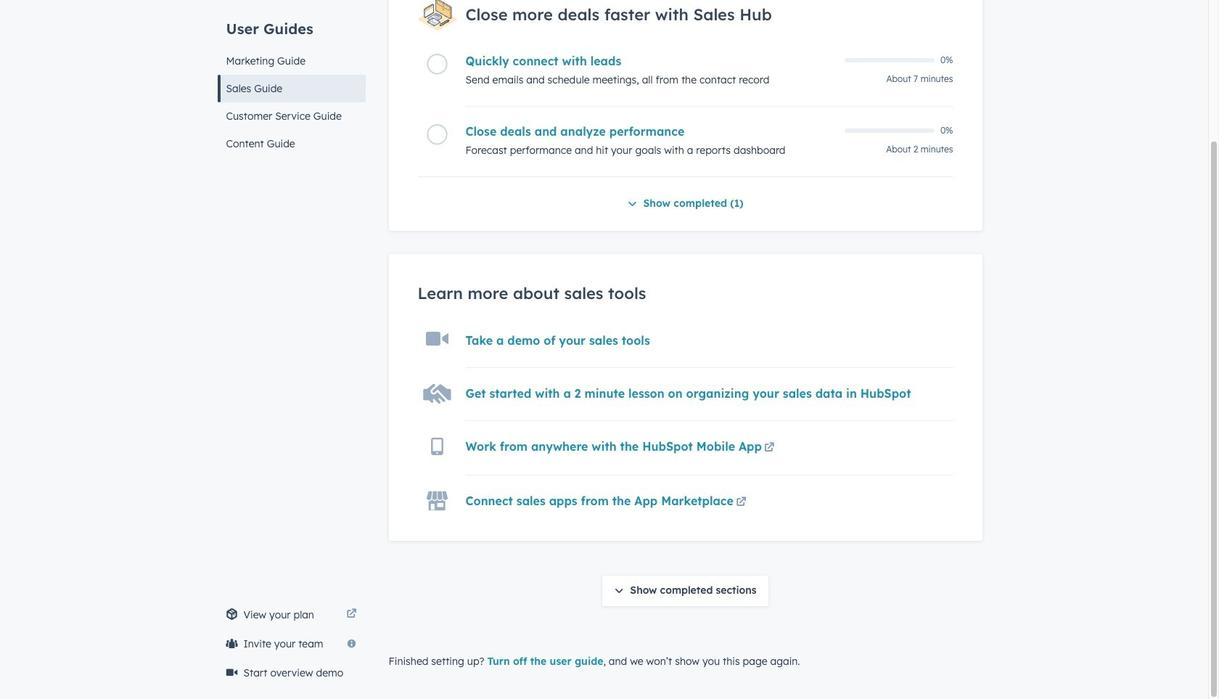 Task type: locate. For each thing, give the bounding box(es) containing it.
link opens in a new window image
[[737, 494, 747, 512], [737, 497, 747, 508], [347, 609, 357, 620]]

link opens in a new window image
[[765, 440, 775, 457], [765, 443, 775, 454], [347, 606, 357, 624]]



Task type: describe. For each thing, give the bounding box(es) containing it.
user guides element
[[217, 0, 366, 157]]



Task type: vqa. For each thing, say whether or not it's contained in the screenshot.
second Link opens in a new window icon from the bottom
yes



